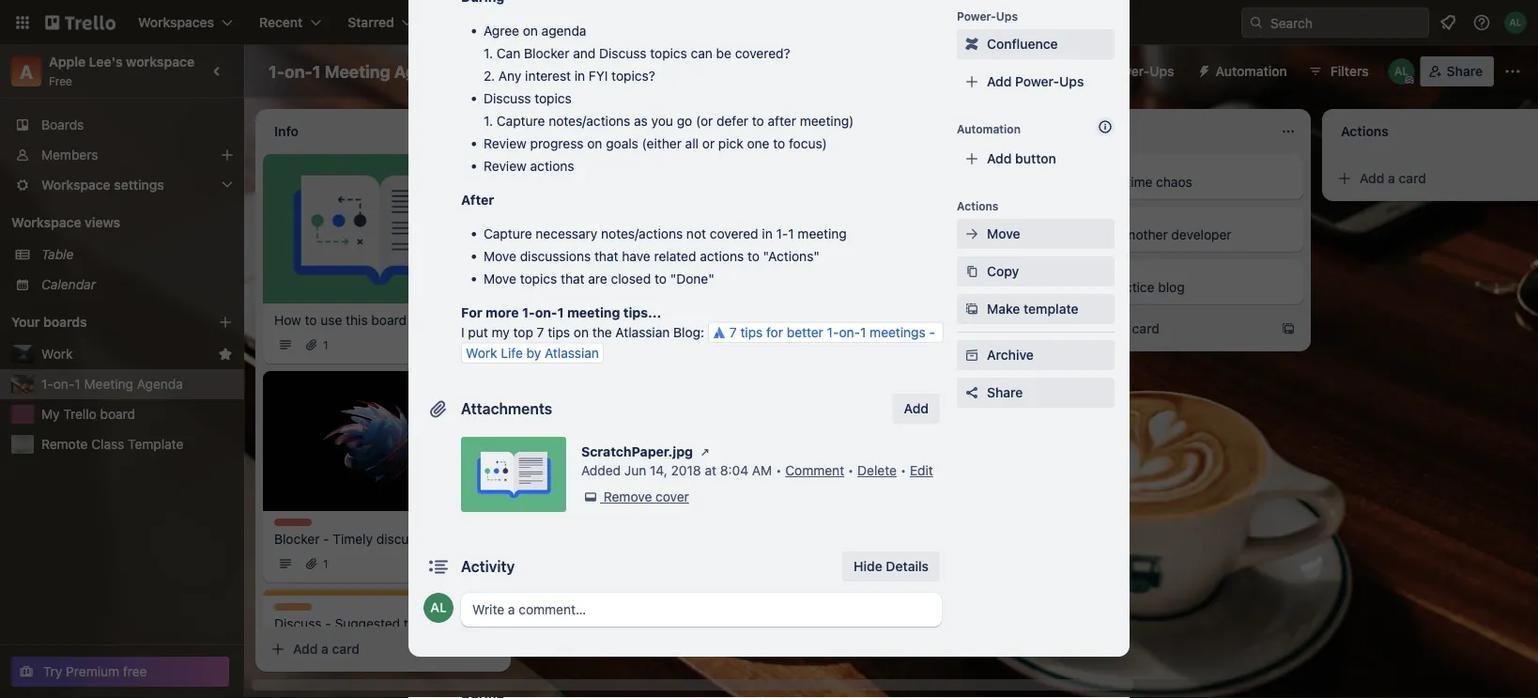 Task type: locate. For each thing, give the bounding box(es) containing it.
i left put
[[461, 325, 465, 340]]

0 vertical spatial apple lee (applelee29) image
[[1389, 58, 1416, 85]]

on right progress
[[587, 136, 603, 151]]

0 horizontal spatial power-ups
[[957, 9, 1018, 23]]

put
[[468, 325, 488, 340]]

make template link
[[957, 294, 1115, 324]]

move left i've
[[484, 248, 517, 264]]

to left use
[[305, 312, 317, 328]]

in up "actions"
[[762, 226, 773, 241]]

use
[[321, 312, 342, 328]]

actions inside capture necessary notes/actions not covered in 1-1 meeting move discussions that have related actions to "actions" move topics that are closed to "done"
[[700, 248, 744, 264]]

1- inside 7 tips for better 1-on-1 meetings - work life by atlassian
[[827, 325, 839, 340]]

tips
[[548, 325, 570, 340], [741, 325, 763, 340]]

sm image for archive
[[963, 346, 982, 365]]

to right next
[[748, 248, 760, 264]]

apple lee (applelee29) image
[[1505, 11, 1528, 34]]

0 horizontal spatial 1-on-1 meeting agenda
[[41, 376, 183, 392]]

any right 2.
[[499, 68, 522, 84]]

1 vertical spatial can
[[808, 227, 832, 242]]

Board name text field
[[259, 56, 466, 86]]

not
[[687, 226, 707, 241]]

you right as
[[652, 113, 674, 129]]

my down more
[[492, 325, 510, 340]]

share left show menu image
[[1447, 63, 1483, 79]]

sm image for remove cover
[[582, 488, 600, 506]]

0 vertical spatial add a card button
[[1330, 163, 1539, 194]]

can up some
[[602, 317, 624, 333]]

color: green, title: "goal" element for best practice blog
[[1075, 267, 1112, 274]]

my inside discuss i've drafted my goals for the next few months. any feedback?
[[614, 246, 632, 261]]

move up more
[[484, 271, 517, 287]]

can down agree
[[497, 46, 521, 61]]

0 horizontal spatial can
[[497, 46, 521, 61]]

manage time chaos
[[1075, 174, 1193, 190]]

add power-ups link
[[957, 67, 1115, 97]]

1 color: green, title: "goal" element from the top
[[1075, 214, 1112, 228]]

color: green, title: "goal" element
[[1075, 214, 1112, 228], [1075, 267, 1112, 274]]

work down your boards
[[41, 346, 73, 362]]

table link
[[41, 245, 233, 264]]

- inside "discuss discuss - suggested topic (#3)"
[[325, 616, 331, 631]]

1 vertical spatial any
[[619, 264, 642, 280]]

sm image up at
[[696, 443, 715, 461]]

0 vertical spatial agenda
[[394, 61, 456, 81]]

on right make
[[574, 325, 589, 340]]

share button down archive link
[[957, 378, 1115, 408]]

1 vertical spatial color: red, title: "blocker" element
[[274, 519, 315, 533]]

atlassian inside 7 tips for better 1-on-1 meetings - work life by atlassian
[[545, 345, 599, 361]]

timely
[[333, 531, 373, 547]]

power- up confluence button at the right of page
[[957, 9, 997, 23]]

1 horizontal spatial color: red, title: "blocker" element
[[541, 162, 582, 176]]

0 horizontal spatial workspace
[[11, 215, 81, 230]]

0 vertical spatial can
[[691, 46, 713, 61]]

boards link
[[0, 110, 244, 140]]

color: red, title: "blocker" element down progress
[[541, 162, 582, 176]]

confluence up confluence button at the right of page
[[987, 36, 1058, 52]]

can inside agree on agenda 1. can blocker and discuss topics can be covered? 2. any interest in fyi topics? discuss topics 1.  capture notes/actions as you go (or defer to after meeting) review progress on goals (either all or pick one to focus) review actions
[[497, 46, 521, 61]]

0 horizontal spatial atlassian
[[545, 345, 599, 361]]

workspace inside button
[[537, 63, 606, 79]]

0 vertical spatial add a card
[[1360, 171, 1427, 186]]

on left 'x,'
[[652, 174, 667, 190]]

0 vertical spatial notes/actions
[[549, 113, 631, 129]]

practice
[[1106, 279, 1155, 295]]

please
[[861, 227, 901, 242]]

sm image inside archive link
[[963, 346, 982, 365]]

pick
[[719, 136, 744, 151]]

0 vertical spatial in
[[575, 68, 585, 84]]

1 horizontal spatial i
[[541, 317, 545, 333]]

filters button
[[1303, 56, 1375, 86]]

0 horizontal spatial board
[[100, 406, 135, 422]]

views
[[85, 215, 120, 230]]

1 vertical spatial for
[[767, 325, 784, 340]]

filters
[[1331, 63, 1369, 79]]

1 horizontal spatial add a card button
[[1064, 314, 1274, 344]]

- left timely in the left bottom of the page
[[323, 531, 329, 547]]

apple lee (applelee29) image
[[1389, 58, 1416, 85], [424, 593, 454, 623]]

1 7 from the left
[[537, 325, 544, 340]]

create from template… image
[[1281, 321, 1297, 336], [481, 642, 496, 657]]

1 horizontal spatial you
[[835, 227, 857, 242]]

workspace for workspace visible
[[537, 63, 606, 79]]

on down actions
[[993, 227, 1008, 242]]

2 7 from the left
[[730, 325, 737, 340]]

(#4)
[[444, 531, 470, 547]]

top
[[513, 325, 534, 340]]

Search field
[[1265, 8, 1429, 37]]

be
[[716, 46, 732, 61]]

add power-ups
[[987, 74, 1085, 89]]

board
[[696, 63, 733, 79]]

actions up the
[[530, 158, 575, 174]]

my
[[41, 406, 60, 422]]

board up "remote class template"
[[100, 406, 135, 422]]

1 vertical spatial add a card button
[[1064, 314, 1274, 344]]

goals
[[606, 136, 639, 151], [636, 246, 668, 261]]

template
[[128, 436, 184, 452]]

or
[[703, 136, 715, 151]]

you up report?
[[835, 227, 857, 242]]

members link
[[0, 140, 244, 170]]

are
[[588, 271, 608, 287]]

topics down interest
[[535, 91, 572, 106]]

i've
[[541, 246, 562, 261]]

0 horizontal spatial that
[[561, 271, 585, 287]]

copy link
[[957, 256, 1115, 287]]

0 vertical spatial share
[[1447, 63, 1483, 79]]

0 vertical spatial review
[[484, 136, 527, 151]]

automation down search icon
[[1216, 63, 1288, 79]]

color: green, title: "goal" element containing goal
[[1075, 214, 1112, 228]]

best practice blog
[[1075, 279, 1185, 295]]

1 horizontal spatial in
[[762, 226, 773, 241]]

any inside agree on agenda 1. can blocker and discuss topics can be covered? 2. any interest in fyi topics? discuss topics 1.  capture notes/actions as you go (or defer to after meeting) review progress on goals (either all or pick one to focus) review actions
[[499, 68, 522, 84]]

remove cover link
[[582, 488, 689, 506]]

we inside blocker the team is stuck on x, how can we move forward?
[[741, 174, 758, 190]]

topics down discussions
[[520, 271, 557, 287]]

stuck
[[615, 174, 648, 190]]

1 vertical spatial you
[[835, 227, 857, 242]]

1 horizontal spatial agenda
[[394, 61, 456, 81]]

- inside blocker blocker - timely discussion (#4)
[[323, 531, 329, 547]]

0 vertical spatial meeting
[[798, 226, 847, 241]]

blocker inside blocker the team is stuck on x, how can we move forward?
[[541, 163, 582, 176]]

actions
[[530, 158, 575, 174], [700, 248, 744, 264]]

added
[[582, 463, 621, 478]]

0 vertical spatial card
[[1399, 171, 1427, 186]]

your boards
[[11, 314, 87, 330]]

1 horizontal spatial meeting
[[798, 226, 847, 241]]

actions inside agree on agenda 1. can blocker and discuss topics can be covered? 2. any interest in fyi topics? discuss topics 1.  capture notes/actions as you go (or defer to after meeting) review progress on goals (either all or pick one to focus) review actions
[[530, 158, 575, 174]]

color: red, title: "blocker" element
[[541, 162, 582, 176], [274, 519, 315, 533]]

in left fyi
[[575, 68, 585, 84]]

we up some
[[582, 317, 599, 333]]

you inside agree on agenda 1. can blocker and discuss topics can be covered? 2. any interest in fyi topics? discuss topics 1.  capture notes/actions as you go (or defer to after meeting) review progress on goals (either all or pick one to focus) review actions
[[652, 113, 674, 129]]

0 horizontal spatial agenda
[[137, 376, 183, 392]]

review left progress
[[484, 136, 527, 151]]

0 horizontal spatial meeting
[[84, 376, 133, 392]]

0 horizontal spatial for
[[672, 246, 688, 261]]

add board image
[[218, 315, 233, 330]]

0 horizontal spatial my
[[492, 325, 510, 340]]

1- inside capture necessary notes/actions not covered in 1-1 meeting move discussions that have related actions to "actions" move topics that are closed to "done"
[[777, 226, 789, 241]]

remote class template link
[[41, 435, 233, 454]]

my
[[614, 246, 632, 261], [492, 325, 510, 340]]

primary element
[[0, 0, 1539, 45]]

0 vertical spatial can
[[497, 46, 521, 61]]

7 tips for better 1-on-1 meetings - work life by atlassian
[[466, 325, 939, 361]]

1 vertical spatial capture
[[484, 226, 532, 241]]

mentor another developer link
[[1075, 225, 1293, 244]]

1 horizontal spatial apple lee (applelee29) image
[[1389, 58, 1416, 85]]

2 vertical spatial topics
[[520, 271, 557, 287]]

0 horizontal spatial create from template… image
[[481, 642, 496, 657]]

- right meetings
[[930, 325, 936, 340]]

notes/actions up progress
[[549, 113, 631, 129]]

sm image up confluence button at the right of page
[[963, 35, 982, 54]]

i
[[541, 317, 545, 333], [461, 325, 465, 340]]

goals inside agree on agenda 1. can blocker and discuss topics can be covered? 2. any interest in fyi topics? discuss topics 1.  capture notes/actions as you go (or defer to after meeting) review progress on goals (either all or pick one to focus) review actions
[[606, 136, 639, 151]]

the down not at top left
[[692, 246, 712, 261]]

discuss - suggested topic (#3) link
[[274, 614, 485, 633]]

color: orange, title: "discuss" element for i
[[541, 304, 584, 318]]

on right agree
[[523, 23, 538, 39]]

1 inside for more 1-on-1 meeting tips... i put my top 7 tips on the atlassian blog:
[[558, 305, 564, 320]]

1. down 2.
[[484, 113, 493, 129]]

1-on-1 meeting agenda inside the 'board name' text box
[[269, 61, 456, 81]]

for up feedback?
[[672, 246, 688, 261]]

can up board
[[691, 46, 713, 61]]

color: orange, title: "discuss" element up report?
[[808, 214, 851, 228]]

color: green, title: "goal" element up the best
[[1075, 267, 1112, 274]]

2 vertical spatial -
[[325, 616, 331, 631]]

1 vertical spatial 1-on-1 meeting agenda
[[41, 376, 183, 392]]

discuss
[[599, 46, 647, 61], [484, 91, 531, 106], [808, 215, 851, 228], [541, 234, 584, 247], [541, 305, 584, 318], [274, 604, 317, 617], [274, 616, 322, 631]]

0 horizontal spatial add a card
[[293, 641, 360, 657]]

blocker blocker - timely discussion (#4)
[[274, 520, 470, 547]]

1 horizontal spatial can
[[691, 46, 713, 61]]

tips right top at top left
[[548, 325, 570, 340]]

my up the closed
[[614, 246, 632, 261]]

1 inside 7 tips for better 1-on-1 meetings - work life by atlassian
[[861, 325, 867, 340]]

capture down after
[[484, 226, 532, 241]]

sm image inside move link
[[963, 225, 982, 243]]

confluence up add button
[[982, 63, 1053, 79]]

0 vertical spatial share button
[[1421, 56, 1495, 86]]

sm image
[[963, 35, 982, 54], [963, 225, 982, 243], [963, 346, 982, 365]]

1- inside the 'board name' text box
[[269, 61, 285, 81]]

i left think
[[541, 317, 545, 333]]

agenda left star or unstar board image
[[394, 61, 456, 81]]

1- inside for more 1-on-1 meeting tips... i put my top 7 tips on the atlassian blog:
[[522, 305, 535, 320]]

sm image inside copy link
[[963, 262, 982, 281]]

can inside agree on agenda 1. can blocker and discuss topics can be covered? 2. any interest in fyi topics? discuss topics 1.  capture notes/actions as you go (or defer to after meeting) review progress on goals (either all or pick one to focus) review actions
[[691, 46, 713, 61]]

sm image right the power-ups 'button'
[[1190, 56, 1216, 83]]

agenda up my trello board link
[[137, 376, 183, 392]]

cover
[[656, 489, 689, 505]]

your
[[11, 314, 40, 330]]

0 vertical spatial color: green, title: "goal" element
[[1075, 214, 1112, 228]]

covered?
[[735, 46, 791, 61]]

1 horizontal spatial 1-on-1 meeting agenda
[[269, 61, 456, 81]]

1 vertical spatial automation
[[957, 122, 1021, 135]]

work down put
[[466, 345, 497, 361]]

workspace up table
[[11, 215, 81, 230]]

1 horizontal spatial 7
[[730, 325, 737, 340]]

blocker
[[524, 46, 570, 61], [541, 163, 582, 176], [274, 520, 315, 533], [274, 531, 320, 547]]

sm image inside 'make template' link
[[963, 300, 982, 318]]

i think we can improve velocity if we make some tooling changes. link
[[541, 316, 759, 353]]

remote class template
[[41, 436, 184, 452]]

we down the one
[[741, 174, 758, 190]]

to inside how to use this board link
[[305, 312, 317, 328]]

0 horizontal spatial work
[[41, 346, 73, 362]]

make template
[[987, 301, 1079, 317]]

1 vertical spatial in
[[762, 226, 773, 241]]

the team is stuck on x, how can we move forward? link
[[541, 173, 759, 210]]

color: orange, title: "discuss" element
[[808, 214, 851, 228], [541, 233, 584, 247], [541, 304, 584, 318], [274, 603, 317, 617]]

1 horizontal spatial power-ups
[[1106, 63, 1175, 79]]

ups
[[997, 9, 1018, 23], [1150, 63, 1175, 79], [1060, 74, 1085, 89]]

that up months.
[[595, 248, 619, 264]]

table
[[41, 247, 74, 262]]

1 sm image from the top
[[963, 35, 982, 54]]

confluence inside button
[[982, 63, 1053, 79]]

notes/actions
[[549, 113, 631, 129], [601, 226, 683, 241]]

can up "actions"
[[808, 227, 832, 242]]

for left better
[[767, 325, 784, 340]]

- inside 7 tips for better 1-on-1 meetings - work life by atlassian
[[930, 325, 936, 340]]

meeting up some
[[567, 305, 620, 320]]

0 horizontal spatial 7
[[537, 325, 544, 340]]

power-
[[957, 9, 997, 23], [1106, 63, 1150, 79], [1016, 74, 1060, 89]]

that left are
[[561, 271, 585, 287]]

1 horizontal spatial ups
[[1060, 74, 1085, 89]]

another
[[1122, 227, 1168, 242]]

2 tips from the left
[[741, 325, 763, 340]]

any down have
[[619, 264, 642, 280]]

2 horizontal spatial can
[[715, 174, 737, 190]]

notes/actions inside capture necessary notes/actions not covered in 1-1 meeting move discussions that have related actions to "actions" move topics that are closed to "done"
[[601, 226, 683, 241]]

1 horizontal spatial meeting
[[325, 61, 391, 81]]

capture up progress
[[497, 113, 545, 129]]

1 vertical spatial sm image
[[963, 225, 982, 243]]

topics inside capture necessary notes/actions not covered in 1-1 meeting move discussions that have related actions to "actions" move topics that are closed to "done"
[[520, 271, 557, 287]]

tips right "if" in the top left of the page
[[741, 325, 763, 340]]

meeting inside for more 1-on-1 meeting tips... i put my top 7 tips on the atlassian blog:
[[567, 305, 620, 320]]

color: green, title: "goal" element for mentor another developer
[[1075, 214, 1112, 228]]

the inside for more 1-on-1 meeting tips... i put my top 7 tips on the atlassian blog:
[[593, 325, 612, 340]]

visible
[[610, 63, 650, 79]]

starred icon image
[[218, 347, 233, 362]]

sm image for make template
[[963, 300, 982, 318]]

tips inside 7 tips for better 1-on-1 meetings - work life by atlassian
[[741, 325, 763, 340]]

color: orange, title: "discuss" element up make
[[541, 304, 584, 318]]

premium
[[66, 664, 119, 679]]

1 horizontal spatial add a card
[[1094, 321, 1160, 336]]

(or
[[696, 113, 713, 129]]

board right this in the left of the page
[[372, 312, 407, 328]]

more
[[486, 305, 519, 320]]

on-
[[285, 61, 313, 81], [535, 305, 558, 320], [839, 325, 861, 340], [53, 376, 75, 392]]

2 sm image from the top
[[963, 225, 982, 243]]

to right the one
[[774, 136, 786, 151]]

1 tips from the left
[[548, 325, 570, 340]]

- left suggested
[[325, 616, 331, 631]]

meeting up report?
[[798, 226, 847, 241]]

time
[[1127, 174, 1153, 190]]

1 horizontal spatial power-
[[1016, 74, 1060, 89]]

we
[[741, 174, 758, 190], [582, 317, 599, 333], [741, 317, 759, 333]]

1 vertical spatial power-ups
[[1106, 63, 1175, 79]]

my trello board
[[41, 406, 135, 422]]

0 vertical spatial 1.
[[484, 46, 493, 61]]

i inside discuss i think we can improve velocity if we make some tooling changes.
[[541, 317, 545, 333]]

atlassian down think
[[545, 345, 599, 361]]

7 right "velocity"
[[730, 325, 737, 340]]

1 vertical spatial meeting
[[567, 305, 620, 320]]

can right 'how'
[[715, 174, 737, 190]]

have
[[622, 248, 651, 264]]

0 notifications image
[[1437, 11, 1460, 34]]

1 horizontal spatial actions
[[700, 248, 744, 264]]

0 horizontal spatial automation
[[957, 122, 1021, 135]]

my inside for more 1-on-1 meeting tips... i put my top 7 tips on the atlassian blog:
[[492, 325, 510, 340]]

meeting inside the 'board name' text box
[[325, 61, 391, 81]]

0 horizontal spatial tips
[[548, 325, 570, 340]]

open information menu image
[[1473, 13, 1492, 32]]

by
[[527, 345, 541, 361]]

0 vertical spatial atlassian
[[616, 325, 670, 340]]

1 horizontal spatial board
[[372, 312, 407, 328]]

share down "archive"
[[987, 385, 1023, 400]]

tips inside for more 1-on-1 meeting tips... i put my top 7 tips on the atlassian blog:
[[548, 325, 570, 340]]

1 vertical spatial confluence
[[982, 63, 1053, 79]]

sm image inside automation button
[[1190, 56, 1216, 83]]

power-ups inside 'button'
[[1106, 63, 1175, 79]]

atlassian down the 'tips...'
[[616, 325, 670, 340]]

1. up star or unstar board image
[[484, 46, 493, 61]]

2 vertical spatial move
[[484, 271, 517, 287]]

power- up button
[[1016, 74, 1060, 89]]

sm image down actions
[[963, 225, 982, 243]]

0 vertical spatial topics
[[650, 46, 688, 61]]

1 vertical spatial review
[[484, 158, 527, 174]]

topics?
[[612, 68, 656, 84]]

workspace down and
[[537, 63, 606, 79]]

0 vertical spatial workspace
[[537, 63, 606, 79]]

1 vertical spatial my
[[492, 325, 510, 340]]

2 vertical spatial sm image
[[963, 346, 982, 365]]

color: orange, title: "discuss" element left suggested
[[274, 603, 317, 617]]

1 vertical spatial goals
[[636, 246, 668, 261]]

0 horizontal spatial ups
[[997, 9, 1018, 23]]

related
[[654, 248, 697, 264]]

automation up add button
[[957, 122, 1021, 135]]

actions down covered
[[700, 248, 744, 264]]

manage time chaos link
[[1075, 173, 1293, 192]]

1 vertical spatial 1.
[[484, 113, 493, 129]]

on inside discuss can you please give feedback on the report?
[[993, 227, 1008, 242]]

color: orange, title: "discuss" element up discussions
[[541, 233, 584, 247]]

0 horizontal spatial you
[[652, 113, 674, 129]]

the left tooling
[[593, 325, 612, 340]]

delete
[[858, 463, 897, 478]]

2.
[[484, 68, 495, 84]]

on inside for more 1-on-1 meeting tips... i put my top 7 tips on the atlassian blog:
[[574, 325, 589, 340]]

1 vertical spatial a
[[1122, 321, 1129, 336]]

share button down 0 notifications image
[[1421, 56, 1495, 86]]

make
[[541, 336, 574, 351]]

2 color: green, title: "goal" element from the top
[[1075, 267, 1112, 274]]

workspace visible button
[[503, 56, 661, 86]]

power- right add power-ups
[[1106, 63, 1150, 79]]

1 horizontal spatial workspace
[[537, 63, 606, 79]]

1 vertical spatial that
[[561, 271, 585, 287]]

color: orange, title: "discuss" element for i've
[[541, 233, 584, 247]]

color: red, title: "blocker" element left timely in the left bottom of the page
[[274, 519, 315, 533]]

0 vertical spatial sm image
[[963, 35, 982, 54]]

topics up "topics?"
[[650, 46, 688, 61]]

0 vertical spatial capture
[[497, 113, 545, 129]]

1 horizontal spatial card
[[1133, 321, 1160, 336]]

color: green, title: "goal" element down manage
[[1075, 214, 1112, 228]]

the left report?
[[808, 246, 828, 261]]

1 horizontal spatial automation
[[1216, 63, 1288, 79]]

3 sm image from the top
[[963, 346, 982, 365]]

sm image
[[1190, 56, 1216, 83], [963, 262, 982, 281], [963, 300, 982, 318], [696, 443, 715, 461], [582, 488, 600, 506]]

8:04
[[720, 463, 749, 478]]

move up copy
[[987, 226, 1021, 241]]

remove
[[604, 489, 652, 505]]

1 horizontal spatial the
[[692, 246, 712, 261]]

jun
[[625, 463, 647, 478]]

i inside for more 1-on-1 meeting tips... i put my top 7 tips on the atlassian blog:
[[461, 325, 465, 340]]

0 vertical spatial automation
[[1216, 63, 1288, 79]]

1
[[313, 61, 321, 81], [789, 226, 794, 241], [558, 305, 564, 320], [861, 325, 867, 340], [323, 338, 328, 351], [75, 376, 81, 392], [323, 557, 328, 570]]

sm image left make
[[963, 300, 982, 318]]

the
[[692, 246, 712, 261], [808, 246, 828, 261], [593, 325, 612, 340]]

the inside discuss i've drafted my goals for the next few months. any feedback?
[[692, 246, 712, 261]]

7 right top at top left
[[537, 325, 544, 340]]

0 vertical spatial 1-on-1 meeting agenda
[[269, 61, 456, 81]]

sm image down the added
[[582, 488, 600, 506]]

1 inside capture necessary notes/actions not covered in 1-1 meeting move discussions that have related actions to "actions" move topics that are closed to "done"
[[789, 226, 794, 241]]

sm image left "archive"
[[963, 346, 982, 365]]

blog:
[[674, 325, 705, 340]]

review up after
[[484, 158, 527, 174]]

work inside 7 tips for better 1-on-1 meetings - work life by atlassian
[[466, 345, 497, 361]]

make
[[987, 301, 1021, 317]]

drafted
[[566, 246, 610, 261]]

1 vertical spatial move
[[484, 248, 517, 264]]

add a card
[[1360, 171, 1427, 186], [1094, 321, 1160, 336], [293, 641, 360, 657]]

sm image left copy
[[963, 262, 982, 281]]

0 horizontal spatial the
[[593, 325, 612, 340]]

in inside capture necessary notes/actions not covered in 1-1 meeting move discussions that have related actions to "actions" move topics that are closed to "done"
[[762, 226, 773, 241]]

notes/actions up have
[[601, 226, 683, 241]]

feedback
[[933, 227, 989, 242]]

add
[[987, 74, 1012, 89], [987, 151, 1012, 166], [1360, 171, 1385, 186], [1094, 321, 1118, 336], [904, 401, 929, 416], [293, 641, 318, 657]]

create from template… image
[[1015, 287, 1030, 303]]



Task type: vqa. For each thing, say whether or not it's contained in the screenshot.
. SELECT WHICH NOTIFICATIONS YOU'D LIKE TO RECEIVE VIA EMAIL.
no



Task type: describe. For each thing, give the bounding box(es) containing it.
sm image for copy
[[963, 262, 982, 281]]

"actions"
[[764, 248, 820, 264]]

sm image for move
[[963, 225, 982, 243]]

best
[[1075, 279, 1102, 295]]

interest
[[525, 68, 571, 84]]

calendar
[[41, 277, 96, 292]]

create
[[556, 15, 598, 30]]

2 horizontal spatial a
[[1389, 171, 1396, 186]]

(either
[[642, 136, 682, 151]]

we right "if" in the top left of the page
[[741, 317, 759, 333]]

discuss i think we can improve velocity if we make some tooling changes.
[[541, 305, 759, 351]]

covered
[[710, 226, 759, 241]]

agenda inside 1-on-1 meeting agenda link
[[137, 376, 183, 392]]

workspace
[[126, 54, 195, 70]]

discussion
[[377, 531, 441, 547]]

atlassian inside for more 1-on-1 meeting tips... i put my top 7 tips on the atlassian blog:
[[616, 325, 670, 340]]

boards
[[41, 117, 84, 132]]

you inside discuss can you please give feedback on the report?
[[835, 227, 857, 242]]

0 vertical spatial confluence
[[987, 36, 1058, 52]]

fyi
[[589, 68, 608, 84]]

free
[[49, 74, 72, 87]]

tooling
[[614, 336, 655, 351]]

velocity
[[680, 317, 727, 333]]

at
[[705, 463, 717, 478]]

changes.
[[659, 336, 714, 351]]

0 vertical spatial that
[[595, 248, 619, 264]]

search image
[[1250, 15, 1265, 30]]

0 vertical spatial board
[[372, 312, 407, 328]]

discuss inside discuss i think we can improve velocity if we make some tooling changes.
[[541, 305, 584, 318]]

ups inside the power-ups 'button'
[[1150, 63, 1175, 79]]

color: orange, title: "discuss" element for can
[[808, 214, 851, 228]]

meeting inside capture necessary notes/actions not covered in 1-1 meeting move discussions that have related actions to "actions" move topics that are closed to "done"
[[798, 226, 847, 241]]

template
[[1024, 301, 1079, 317]]

can inside discuss i think we can improve velocity if we make some tooling changes.
[[602, 317, 624, 333]]

2 horizontal spatial card
[[1399, 171, 1427, 186]]

comment link
[[786, 463, 845, 478]]

1 horizontal spatial share
[[1447, 63, 1483, 79]]

a link
[[11, 56, 41, 86]]

defer
[[717, 113, 749, 129]]

1 inside the 'board name' text box
[[313, 61, 321, 81]]

on- inside for more 1-on-1 meeting tips... i put my top 7 tips on the atlassian blog:
[[535, 305, 558, 320]]

any inside discuss i've drafted my goals for the next few months. any feedback?
[[619, 264, 642, 280]]

think
[[548, 317, 578, 333]]

one
[[747, 136, 770, 151]]

members
[[41, 147, 98, 163]]

report?
[[831, 246, 875, 261]]

0 horizontal spatial card
[[332, 641, 360, 657]]

1 1. from the top
[[484, 46, 493, 61]]

ups inside add power-ups link
[[1060, 74, 1085, 89]]

Write a comment text field
[[461, 593, 942, 627]]

1 horizontal spatial share button
[[1421, 56, 1495, 86]]

workspace for workspace views
[[11, 215, 81, 230]]

class
[[91, 436, 124, 452]]

apple lee's workspace free
[[49, 54, 195, 87]]

how to use this board
[[274, 312, 407, 328]]

discussions
[[520, 248, 591, 264]]

power-ups button
[[1069, 56, 1186, 86]]

life
[[501, 345, 523, 361]]

back to home image
[[45, 8, 116, 38]]

agree
[[484, 23, 519, 39]]

can you please give feedback on the report? link
[[808, 225, 1026, 263]]

remove cover
[[604, 489, 689, 505]]

1-on-1 meeting agenda link
[[41, 375, 233, 394]]

7 inside for more 1-on-1 meeting tips... i put my top 7 tips on the atlassian blog:
[[537, 325, 544, 340]]

move inside move link
[[987, 226, 1021, 241]]

on- inside the 'board name' text box
[[285, 61, 313, 81]]

color: red, title: "blocker" element for the team is stuck on x, how can we move forward?
[[541, 162, 582, 176]]

blocker the team is stuck on x, how can we move forward?
[[541, 163, 758, 209]]

to up the one
[[752, 113, 765, 129]]

notes/actions inside agree on agenda 1. can blocker and discuss topics can be covered? 2. any interest in fyi topics? discuss topics 1.  capture notes/actions as you go (or defer to after meeting) review progress on goals (either all or pick one to focus) review actions
[[549, 113, 631, 129]]

add a card button for bottommost create from template… icon
[[263, 634, 474, 664]]

1 vertical spatial meeting
[[84, 376, 133, 392]]

- for (#3)
[[325, 616, 331, 631]]

7 tips for better 1-on-1 meetings - work life by atlassian link
[[461, 322, 944, 364]]

2 1. from the top
[[484, 113, 493, 129]]

show menu image
[[1504, 62, 1523, 81]]

free
[[123, 664, 147, 679]]

hide details
[[854, 559, 929, 574]]

for
[[461, 305, 483, 320]]

can inside discuss can you please give feedback on the report?
[[808, 227, 832, 242]]

2 horizontal spatial add a card
[[1360, 171, 1427, 186]]

capture inside agree on agenda 1. can blocker and discuss topics can be covered? 2. any interest in fyi topics? discuss topics 1.  capture notes/actions as you go (or defer to after meeting) review progress on goals (either all or pick one to focus) review actions
[[497, 113, 545, 129]]

7 inside 7 tips for better 1-on-1 meetings - work life by atlassian
[[730, 325, 737, 340]]

blog
[[1159, 279, 1185, 295]]

1 vertical spatial share
[[987, 385, 1023, 400]]

mentor
[[1075, 227, 1118, 242]]

tips...
[[624, 305, 662, 320]]

- for (#4)
[[323, 531, 329, 547]]

months.
[[566, 264, 616, 280]]

discuss discuss - suggested topic (#3)
[[274, 604, 464, 631]]

automation inside automation button
[[1216, 63, 1288, 79]]

closed
[[611, 271, 651, 287]]

i've drafted my goals for the next few months. any feedback? link
[[541, 244, 759, 282]]

2 vertical spatial a
[[321, 641, 329, 657]]

1 vertical spatial topics
[[535, 91, 572, 106]]

0 horizontal spatial power-
[[957, 9, 997, 23]]

workspace views
[[11, 215, 120, 230]]

customize views image
[[754, 62, 773, 81]]

1 vertical spatial board
[[100, 406, 135, 422]]

delete link
[[858, 463, 897, 478]]

power- inside 'button'
[[1106, 63, 1150, 79]]

calendar link
[[41, 275, 233, 294]]

in inside agree on agenda 1. can blocker and discuss topics can be covered? 2. any interest in fyi topics? discuss topics 1.  capture notes/actions as you go (or defer to after meeting) review progress on goals (either all or pick one to focus) review actions
[[575, 68, 585, 84]]

a
[[20, 60, 33, 82]]

star or unstar board image
[[477, 64, 492, 79]]

on inside blocker the team is stuck on x, how can we move forward?
[[652, 174, 667, 190]]

how to use this board link
[[274, 311, 485, 330]]

0 horizontal spatial apple lee (applelee29) image
[[424, 593, 454, 623]]

all
[[686, 136, 699, 151]]

progress
[[530, 136, 584, 151]]

blocker inside agree on agenda 1. can blocker and discuss topics can be covered? 2. any interest in fyi topics? discuss topics 1.  capture notes/actions as you go (or defer to after meeting) review progress on goals (either all or pick one to focus) review actions
[[524, 46, 570, 61]]

for inside 7 tips for better 1-on-1 meetings - work life by atlassian
[[767, 325, 784, 340]]

color: orange, title: "discuss" element for discuss
[[274, 603, 317, 617]]

developer
[[1172, 227, 1232, 242]]

2 review from the top
[[484, 158, 527, 174]]

1 review from the top
[[484, 136, 527, 151]]

add a card button for create from template… icon to the top
[[1064, 314, 1274, 344]]

how
[[274, 312, 301, 328]]

1 vertical spatial create from template… image
[[481, 642, 496, 657]]

edit
[[910, 463, 934, 478]]

on- inside 7 tips for better 1-on-1 meetings - work life by atlassian
[[839, 325, 861, 340]]

0 horizontal spatial share button
[[957, 378, 1115, 408]]

sm image for automation
[[1190, 56, 1216, 83]]

0 vertical spatial create from template… image
[[1281, 321, 1297, 336]]

sm image for confluence
[[963, 35, 982, 54]]

agenda inside the 'board name' text box
[[394, 61, 456, 81]]

focus)
[[789, 136, 828, 151]]

discuss can you please give feedback on the report?
[[808, 215, 1008, 261]]

meetings
[[870, 325, 926, 340]]

activity
[[461, 558, 515, 575]]

2 horizontal spatial add a card button
[[1330, 163, 1539, 194]]

move link
[[957, 219, 1115, 249]]

suggested
[[335, 616, 400, 631]]

goals inside discuss i've drafted my goals for the next few months. any feedback?
[[636, 246, 668, 261]]

as
[[634, 113, 648, 129]]

to down related
[[655, 271, 667, 287]]

0 vertical spatial power-ups
[[957, 9, 1018, 23]]

discuss inside discuss i've drafted my goals for the next few months. any feedback?
[[541, 234, 584, 247]]

archive link
[[957, 340, 1115, 370]]

capture inside capture necessary notes/actions not covered in 1-1 meeting move discussions that have related actions to "actions" move topics that are closed to "done"
[[484, 226, 532, 241]]

work link
[[41, 345, 210, 364]]

my trello board link
[[41, 405, 233, 424]]

hide
[[854, 559, 883, 574]]

try
[[43, 664, 62, 679]]

goal
[[1075, 215, 1099, 228]]

for inside discuss i've drafted my goals for the next few months. any feedback?
[[672, 246, 688, 261]]

after
[[768, 113, 797, 129]]

discuss i've drafted my goals for the next few months. any feedback?
[[541, 234, 741, 280]]

move
[[541, 193, 574, 209]]

color: red, title: "blocker" element for blocker - timely discussion (#4)
[[274, 519, 315, 533]]

discuss inside discuss can you please give feedback on the report?
[[808, 215, 851, 228]]

necessary
[[536, 226, 598, 241]]

trello
[[63, 406, 97, 422]]

can inside blocker the team is stuck on x, how can we move forward?
[[715, 174, 737, 190]]

your boards with 4 items element
[[11, 311, 190, 334]]

the inside discuss can you please give feedback on the report?
[[808, 246, 828, 261]]

add button
[[987, 151, 1057, 166]]

workspace visible
[[537, 63, 650, 79]]

try premium free button
[[11, 657, 229, 687]]

improve
[[628, 317, 676, 333]]

details
[[886, 559, 929, 574]]

goal mentor another developer
[[1075, 215, 1232, 242]]



